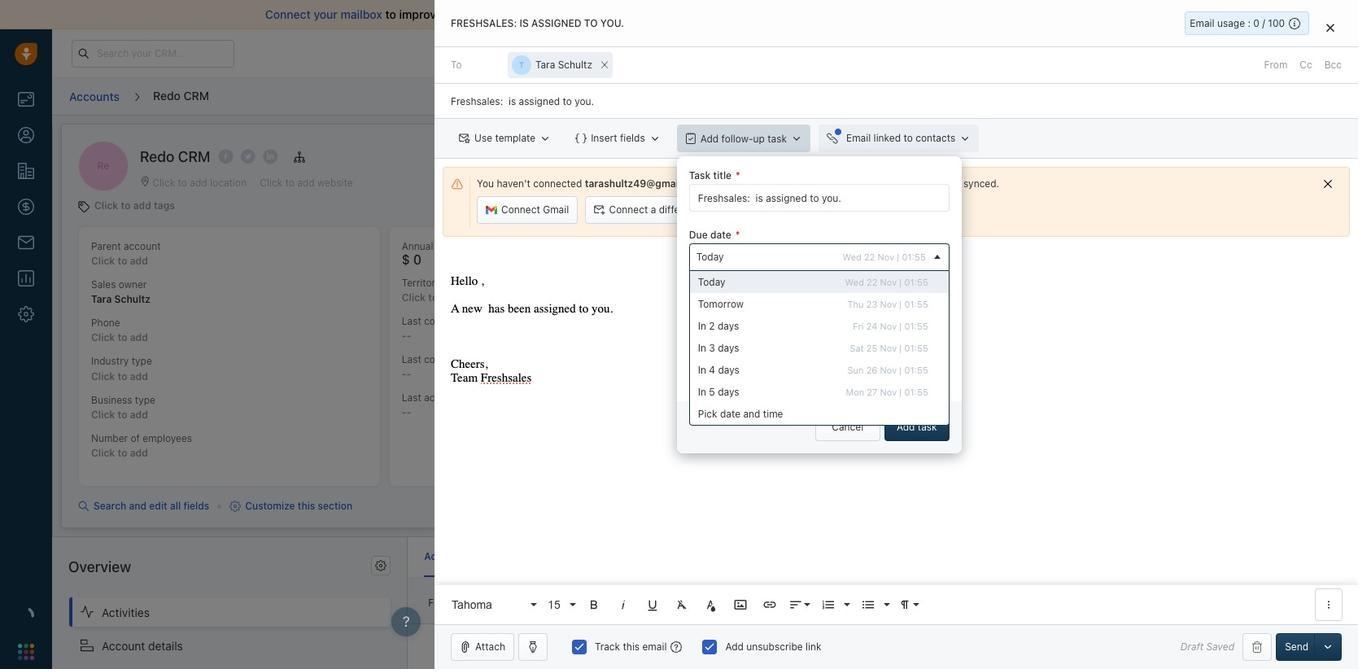 Task type: locate. For each thing, give the bounding box(es) containing it.
1 vertical spatial tara
[[91, 293, 112, 306]]

nov inside tomorrow option
[[881, 299, 897, 310]]

of right number
[[131, 432, 140, 444]]

1 vertical spatial task
[[703, 376, 724, 388]]

italic (⌘i) image
[[616, 598, 631, 612]]

sales down active sales sequences
[[771, 455, 795, 468]]

haven't
[[497, 178, 531, 190]]

to right linked
[[904, 132, 913, 144]]

5
[[709, 386, 716, 398]]

freshsales:  is assigned to you.
[[451, 17, 625, 29]]

in left 3
[[698, 342, 707, 355]]

in for in 2 days
[[698, 320, 707, 333]]

2 vertical spatial time
[[578, 597, 598, 609]]

due
[[689, 229, 708, 241]]

0 vertical spatial no
[[737, 258, 752, 272]]

1 vertical spatial wed 22 nov | 01:55
[[846, 277, 929, 288]]

1 vertical spatial redo
[[140, 148, 175, 165]]

to inside number of employees click to add
[[118, 447, 127, 459]]

different
[[659, 204, 699, 216]]

conversations
[[897, 178, 961, 190]]

1 vertical spatial time
[[764, 408, 784, 420]]

ordered list image
[[822, 598, 836, 612]]

0 vertical spatial and
[[517, 7, 537, 21]]

task right up
[[768, 132, 787, 145]]

0 vertical spatial of
[[644, 7, 655, 21]]

to inside the 'parent account click to add'
[[118, 255, 127, 267]]

01:55 inside in 3 days option
[[905, 343, 929, 354]]

parent
[[91, 240, 121, 252]]

to down industry
[[118, 370, 127, 382]]

to down phone
[[118, 332, 127, 344]]

1 vertical spatial sequence
[[798, 455, 844, 468]]

redo crm up tags at top left
[[140, 148, 210, 165]]

click down business at the bottom left of page
[[91, 408, 115, 421]]

contacted inside last contacted time --
[[424, 315, 471, 327]]

0 vertical spatial contacts
[[916, 132, 956, 144]]

standup
[[737, 349, 783, 363]]

today option
[[690, 271, 949, 293]]

0 horizontal spatial email
[[847, 132, 871, 144]]

click down phone
[[91, 332, 115, 344]]

add up industry type click to add
[[130, 332, 148, 344]]

0 vertical spatial task
[[768, 132, 787, 145]]

1 vertical spatial schultz
[[114, 293, 151, 306]]

freshsales:
[[451, 17, 517, 29]]

task left title
[[689, 169, 711, 182]]

1 horizontal spatial schultz
[[558, 59, 593, 71]]

1 horizontal spatial by
[[765, 241, 776, 254]]

3 in from the top
[[698, 364, 707, 377]]

add down active
[[737, 455, 756, 468]]

mng settings image
[[376, 560, 387, 571]]

add down mon 27 nov | 01:55
[[897, 421, 916, 433]]

01:55 inside in 4 days option
[[905, 365, 929, 376]]

0 horizontal spatial and
[[129, 500, 147, 512]]

days right 4 at the bottom of the page
[[718, 364, 740, 377]]

search and edit all fields
[[94, 500, 209, 512]]

explore plans link
[[1042, 43, 1124, 63]]

click down the parent
[[91, 255, 115, 267]]

this right track in the bottom of the page
[[623, 641, 640, 653]]

1 horizontal spatial activities
[[813, 596, 854, 608]]

sales
[[768, 420, 791, 433], [755, 438, 783, 451], [771, 455, 795, 468]]

time left periods
[[578, 597, 598, 609]]

last left activity
[[402, 392, 422, 404]]

account details
[[102, 639, 183, 653]]

contacted inside last contacted mode --
[[424, 353, 471, 366]]

0 vertical spatial by
[[765, 241, 776, 254]]

mon 27 nov | 01:55
[[846, 387, 929, 398]]

0 horizontal spatial contacts
[[678, 597, 718, 609]]

Task title text field
[[689, 184, 950, 212]]

contacts inside button
[[678, 597, 718, 609]]

active
[[736, 420, 765, 433]]

last inside last contacted mode --
[[402, 353, 422, 366]]

1 vertical spatial this
[[623, 641, 640, 653]]

| inside today "option"
[[900, 277, 902, 288]]

nov inside in 3 days option
[[881, 343, 897, 354]]

redo
[[153, 89, 181, 102], [140, 148, 175, 165]]

to inside no deals to show add deal
[[787, 258, 798, 272]]

21:00
[[806, 368, 832, 380]]

the down 26
[[860, 376, 875, 388]]

twitter circled image
[[241, 148, 256, 165]]

2 last from the top
[[402, 353, 422, 366]]

2 vertical spatial sales
[[771, 455, 795, 468]]

trial
[[936, 47, 952, 58]]

fields right all
[[183, 500, 209, 512]]

template
[[495, 132, 536, 144]]

0 vertical spatial redo crm
[[153, 89, 209, 102]]

days right '21'
[[1001, 47, 1020, 58]]

0 vertical spatial today
[[697, 251, 724, 263]]

in 2 days option
[[690, 315, 949, 337]]

0 horizontal spatial all
[[476, 597, 488, 609]]

will
[[727, 376, 742, 388]]

1 vertical spatial contacted
[[424, 353, 471, 366]]

add inside the 'parent account click to add'
[[130, 255, 148, 267]]

redo crm
[[153, 89, 209, 102], [140, 148, 210, 165]]

0 horizontal spatial your
[[314, 7, 338, 21]]

no inside no deals to show add deal
[[737, 258, 752, 272]]

crm down search your crm... text box
[[184, 89, 209, 102]]

and down the be
[[744, 408, 761, 420]]

sequences
[[794, 420, 844, 433]]

attach
[[476, 641, 506, 653]]

0 vertical spatial crm
[[184, 89, 209, 102]]

improve
[[399, 7, 443, 21]]

add inside number of employees click to add
[[130, 447, 148, 459]]

× dialog
[[435, 0, 1359, 669]]

0 vertical spatial the
[[720, 178, 735, 190]]

| for today "option"
[[900, 277, 902, 288]]

deals by deal stage
[[736, 241, 826, 254]]

nov inside today "option"
[[881, 277, 897, 288]]

activities left 15
[[491, 597, 532, 609]]

01:55 for today "option"
[[905, 277, 929, 288]]

redo up tags at top left
[[140, 148, 175, 165]]

01:55
[[902, 252, 926, 262], [905, 277, 929, 288], [905, 299, 929, 310], [905, 321, 929, 332], [905, 343, 929, 354], [905, 365, 929, 376], [905, 387, 929, 398]]

connect left it
[[765, 178, 804, 190]]

0 inside × dialog
[[1254, 17, 1260, 29]]

type right business at the bottom left of page
[[135, 394, 155, 406]]

last inside last activity type --
[[402, 392, 422, 404]]

connect left mailbox
[[265, 7, 311, 21]]

draft
[[1181, 641, 1204, 653]]

1 horizontal spatial task
[[918, 421, 938, 433]]

connect inside button
[[502, 204, 540, 216]]

list box
[[690, 271, 949, 425]]

found
[[842, 438, 873, 451]]

click down industry
[[91, 370, 115, 382]]

no inside no sales sequence found add to sales sequence
[[737, 438, 752, 451]]

contacted for time
[[424, 315, 471, 327]]

add up last contacted time --
[[441, 291, 459, 304]]

by right the filter on the bottom of the page
[[454, 597, 466, 609]]

1 horizontal spatial all
[[563, 597, 575, 609]]

0 vertical spatial this
[[298, 500, 315, 512]]

0 vertical spatial wed
[[843, 252, 862, 262]]

2 horizontal spatial time
[[764, 408, 784, 420]]

1 in from the top
[[698, 320, 707, 333]]

send
[[1286, 641, 1309, 653]]

add for add task
[[897, 421, 916, 433]]

bold (⌘b) image
[[587, 598, 602, 612]]

and left edit
[[129, 500, 147, 512]]

1 vertical spatial wed
[[846, 277, 865, 288]]

territory click to add
[[402, 277, 459, 304]]

task
[[768, 132, 787, 145], [918, 421, 938, 433]]

1 vertical spatial date
[[721, 408, 741, 420]]

last for last contacted time
[[402, 315, 422, 327]]

21,
[[758, 368, 771, 380]]

contacted down territory click to add
[[424, 315, 471, 327]]

2 contacted from the top
[[424, 353, 471, 366]]

gmail
[[543, 204, 569, 216]]

this left section
[[298, 500, 315, 512]]

today up 'tomorrow'
[[698, 276, 726, 289]]

click to add tags
[[94, 199, 175, 212]]

task
[[689, 169, 711, 182], [703, 376, 724, 388]]

1 horizontal spatial contacts
[[916, 132, 956, 144]]

last down last contacted time --
[[402, 353, 422, 366]]

1 horizontal spatial the
[[860, 376, 875, 388]]

in left 2
[[698, 320, 707, 333]]

facebook circled image
[[219, 148, 233, 165]]

in 2 days
[[698, 320, 740, 333]]

1 vertical spatial 0
[[413, 253, 422, 267]]

type for industry type click to add
[[132, 355, 152, 368]]

industry type click to add
[[91, 355, 152, 382]]

underline (⌘u) image
[[646, 598, 660, 612]]

to down business at the bottom left of page
[[118, 408, 127, 421]]

| inside in 2 days option
[[900, 321, 902, 332]]

0 horizontal spatial of
[[131, 432, 140, 444]]

days
[[1001, 47, 1020, 58], [718, 320, 740, 333], [718, 342, 740, 355], [718, 364, 740, 377], [718, 386, 740, 398]]

is
[[520, 17, 529, 29]]

in for in 3 days
[[698, 342, 707, 355]]

2 vertical spatial deal
[[791, 596, 810, 608]]

contacted
[[424, 315, 471, 327], [424, 353, 471, 366]]

1 vertical spatial sales
[[755, 438, 783, 451]]

1 last from the top
[[402, 315, 422, 327]]

tara inside sales owner tara schultz
[[91, 293, 112, 306]]

nov inside in 4 days option
[[881, 365, 897, 376]]

0 horizontal spatial the
[[720, 178, 735, 190]]

type
[[132, 355, 152, 368], [461, 392, 481, 404], [135, 394, 155, 406]]

| inside tomorrow option
[[900, 299, 902, 310]]

tara down freshsales:  is assigned to you.
[[536, 59, 556, 71]]

100
[[1269, 17, 1286, 29]]

| inside in 4 days option
[[900, 365, 902, 376]]

time inside "button"
[[578, 597, 598, 609]]

add down account
[[130, 255, 148, 267]]

bcc
[[1325, 59, 1343, 71]]

plans
[[1089, 46, 1115, 59]]

1 vertical spatial contacts
[[678, 597, 718, 609]]

1 horizontal spatial tara
[[536, 59, 556, 71]]

0 vertical spatial 22
[[865, 252, 876, 262]]

01:55 inside in 2 days option
[[905, 321, 929, 332]]

tara down sales at the top of page
[[91, 293, 112, 306]]

activities left unordered list icon
[[813, 596, 854, 608]]

ends
[[955, 47, 976, 58]]

time
[[474, 315, 494, 327], [764, 408, 784, 420], [578, 597, 598, 609]]

more misc image
[[1322, 598, 1337, 612]]

email left linked
[[847, 132, 871, 144]]

1 vertical spatial crm
[[178, 148, 210, 165]]

task title
[[689, 169, 732, 182]]

close image
[[1327, 23, 1335, 33]]

0 horizontal spatial by
[[454, 597, 466, 609]]

active sales sequences
[[736, 420, 844, 433]]

add inside button
[[701, 132, 719, 145]]

type inside business type click to add
[[135, 394, 155, 406]]

1 vertical spatial email
[[847, 132, 871, 144]]

| inside in 5 days option
[[900, 387, 902, 398]]

01:55 for tomorrow option
[[905, 299, 929, 310]]

1 horizontal spatial time
[[578, 597, 598, 609]]

last
[[402, 315, 422, 327], [402, 353, 422, 366], [402, 392, 422, 404]]

deal down deals at the right
[[759, 276, 779, 289]]

click inside the 'parent account click to add'
[[91, 255, 115, 267]]

time inside × dialog
[[764, 408, 784, 420]]

redo crm down search your crm... text box
[[153, 89, 209, 102]]

application
[[435, 245, 1359, 624]]

01:55 for in 5 days option
[[905, 387, 929, 398]]

4 in from the top
[[698, 386, 707, 398]]

01:55 inside today "option"
[[905, 277, 929, 288]]

22 inside today "option"
[[867, 277, 878, 288]]

last down territory click to add
[[402, 315, 422, 327]]

today down due date
[[697, 251, 724, 263]]

task left will
[[703, 376, 724, 388]]

redo down search your crm... text box
[[153, 89, 181, 102]]

all for all time periods
[[563, 597, 575, 609]]

email up due date
[[701, 204, 726, 216]]

email image
[[1198, 46, 1209, 60]]

0 vertical spatial tara
[[536, 59, 556, 71]]

and left enable
[[517, 7, 537, 21]]

section
[[318, 500, 353, 512]]

sales right active
[[768, 420, 791, 433]]

nov for in 5 days option
[[881, 387, 897, 398]]

click down number
[[91, 447, 115, 459]]

0 vertical spatial email
[[1191, 17, 1215, 29]]

contacted down last contacted time --
[[424, 353, 471, 366]]

1 vertical spatial and
[[744, 408, 761, 420]]

all right filter by
[[476, 597, 488, 609]]

2 in from the top
[[698, 342, 707, 355]]

0 horizontal spatial this
[[298, 500, 315, 512]]

1 contacted from the top
[[424, 315, 471, 327]]

thu 23 nov | 01:55
[[848, 299, 929, 310]]

0 vertical spatial time
[[474, 315, 494, 327]]

sequence
[[786, 438, 839, 451], [798, 455, 844, 468]]

1 vertical spatial 22
[[867, 277, 878, 288]]

in left the 5 on the right bottom
[[698, 386, 707, 398]]

0 horizontal spatial time
[[474, 315, 494, 327]]

nov
[[878, 252, 895, 262], [881, 277, 897, 288], [881, 299, 897, 310], [881, 321, 897, 332], [881, 343, 897, 354], [881, 365, 897, 376], [737, 368, 755, 380], [881, 387, 897, 398]]

crm
[[184, 89, 209, 102], [178, 148, 210, 165]]

customize this section link
[[230, 499, 353, 514]]

wed 22 nov | 01:55
[[843, 252, 926, 262], [846, 277, 929, 288]]

add task
[[897, 421, 938, 433]]

this
[[298, 500, 315, 512], [623, 641, 640, 653]]

add left unsubscribe
[[726, 641, 744, 653]]

click inside industry type click to add
[[91, 370, 115, 382]]

0 vertical spatial sequence
[[786, 438, 839, 451]]

type inside industry type click to add
[[132, 355, 152, 368]]

tomorrow
[[698, 298, 744, 311]]

01:55 inside tomorrow option
[[905, 299, 929, 310]]

01:55 inside in 5 days option
[[905, 387, 929, 398]]

last inside last contacted time --
[[402, 315, 422, 327]]

contacts up the conversations
[[916, 132, 956, 144]]

deal
[[779, 241, 798, 254], [759, 276, 779, 289], [791, 596, 810, 608]]

in left 4 at the bottom of the page
[[698, 364, 707, 377]]

by up deals at the right
[[765, 241, 776, 254]]

keep
[[849, 178, 871, 190]]

no right underline (⌘u) icon
[[662, 597, 675, 609]]

no down deals
[[737, 258, 752, 272]]

1 vertical spatial your
[[874, 178, 894, 190]]

0 vertical spatial contacted
[[424, 315, 471, 327]]

1 vertical spatial today
[[698, 276, 726, 289]]

add left follow-
[[701, 132, 719, 145]]

stage
[[801, 241, 826, 254]]

type right activity
[[461, 392, 481, 404]]

2 horizontal spatial and
[[744, 408, 761, 420]]

email linked to contacts
[[847, 132, 956, 144]]

1 vertical spatial last
[[402, 353, 422, 366]]

1 vertical spatial of
[[131, 432, 140, 444]]

1 horizontal spatial this
[[623, 641, 640, 653]]

1 vertical spatial by
[[454, 597, 466, 609]]

list box containing today
[[690, 271, 949, 425]]

filter by
[[428, 597, 466, 609]]

date for pick
[[721, 408, 741, 420]]

1 all from the left
[[476, 597, 488, 609]]

of inside number of employees click to add
[[131, 432, 140, 444]]

connect left the a
[[610, 204, 648, 216]]

sales down active
[[755, 438, 783, 451]]

fields right insert
[[620, 132, 645, 144]]

0 vertical spatial your
[[314, 7, 338, 21]]

cancel button
[[816, 413, 881, 441]]

1 horizontal spatial email
[[1191, 17, 1215, 29]]

in
[[698, 320, 707, 333], [698, 342, 707, 355], [698, 364, 707, 377], [698, 386, 707, 398]]

0 vertical spatial task
[[689, 169, 711, 182]]

task down mon 27 nov | 01:55
[[918, 421, 938, 433]]

0 horizontal spatial task
[[768, 132, 787, 145]]

draft saved
[[1181, 641, 1235, 653]]

add inside industry type click to add
[[130, 370, 148, 382]]

1 horizontal spatial 0
[[1254, 17, 1260, 29]]

connect inside button
[[610, 204, 648, 216]]

to left crm.
[[708, 178, 717, 190]]

type right industry
[[132, 355, 152, 368]]

phone
[[91, 317, 120, 329]]

3 last from the top
[[402, 392, 422, 404]]

tahoma button
[[446, 589, 539, 621]]

nov inside in 5 days option
[[881, 387, 897, 398]]

| for in 2 days option at the right
[[900, 321, 902, 332]]

all inside "button"
[[563, 597, 575, 609]]

a
[[651, 204, 657, 216]]

this inside × dialog
[[623, 641, 640, 653]]

connect a different email button
[[585, 196, 735, 224]]

click down territory
[[402, 291, 426, 304]]

0 right $
[[413, 253, 422, 267]]

search and edit all fields link
[[78, 499, 209, 514]]

0 horizontal spatial fields
[[183, 500, 209, 512]]

to down active
[[759, 455, 768, 468]]

add inside button
[[897, 421, 916, 433]]

| inside in 3 days option
[[900, 343, 902, 354]]

wed up thu
[[846, 277, 865, 288]]

0 right :
[[1254, 17, 1260, 29]]

add
[[701, 132, 719, 145], [737, 276, 756, 289], [897, 421, 916, 433], [737, 455, 756, 468], [726, 641, 744, 653]]

follow-
[[722, 132, 754, 145]]

to inside button
[[904, 132, 913, 144]]

nov inside in 2 days option
[[881, 321, 897, 332]]

deal inside no deals to show add deal
[[759, 276, 779, 289]]

/
[[1263, 17, 1266, 29]]

email left the usage
[[1191, 17, 1215, 29]]

0 horizontal spatial activities
[[491, 597, 532, 609]]

sun
[[848, 365, 864, 376]]

0 vertical spatial schultz
[[558, 59, 593, 71]]

days right the 5 on the right bottom
[[718, 386, 740, 398]]

1 vertical spatial deal
[[759, 276, 779, 289]]

0 vertical spatial date
[[711, 229, 732, 241]]

2 vertical spatial last
[[402, 392, 422, 404]]

0 inside annual revenue $ 0
[[413, 253, 422, 267]]

email right 'sync' at the left top
[[658, 7, 687, 21]]

add down 'employees'
[[130, 447, 148, 459]]

fields inside button
[[620, 132, 645, 144]]

1 horizontal spatial of
[[644, 7, 655, 21]]

schultz down owner
[[114, 293, 151, 306]]

time down the added
[[764, 408, 784, 420]]

task inside button
[[768, 132, 787, 145]]

1 vertical spatial no
[[737, 438, 752, 451]]

0 vertical spatial 0
[[1254, 17, 1260, 29]]

you
[[477, 178, 494, 190]]

days for in 5 days
[[718, 386, 740, 398]]

0 vertical spatial last
[[402, 315, 422, 327]]

0 horizontal spatial 0
[[413, 253, 422, 267]]

1 horizontal spatial and
[[517, 7, 537, 21]]

linked
[[874, 132, 901, 144]]

to down the parent
[[118, 255, 127, 267]]

1 vertical spatial task
[[918, 421, 938, 433]]

2 all from the left
[[563, 597, 575, 609]]

1 horizontal spatial fields
[[620, 132, 645, 144]]

business
[[91, 394, 132, 406]]

0 vertical spatial fields
[[620, 132, 645, 144]]

wed right show
[[843, 252, 862, 262]]

all right 15
[[563, 597, 575, 609]]

days right 2
[[718, 320, 740, 333]]

in for in 4 days
[[698, 364, 707, 377]]

1 vertical spatial the
[[860, 376, 875, 388]]

activity timeline
[[424, 551, 502, 563]]

nov inside the standup nov 21, 2023 | 21:00 - 21:30
[[737, 368, 755, 380]]

this for email
[[623, 641, 640, 653]]

nov for in 3 days option
[[881, 343, 897, 354]]

add down business at the bottom left of page
[[130, 408, 148, 421]]

2 vertical spatial no
[[662, 597, 675, 609]]

1 horizontal spatial your
[[874, 178, 894, 190]]

0 horizontal spatial tara
[[91, 293, 112, 306]]

to down territory
[[428, 291, 438, 304]]

periods
[[600, 597, 635, 609]]

connected
[[534, 178, 582, 190]]

time up mode
[[474, 315, 494, 327]]

deal right show
[[791, 596, 810, 608]]

0 vertical spatial sales
[[768, 420, 791, 433]]

to left you.
[[584, 17, 598, 29]]

list box inside × dialog
[[690, 271, 949, 425]]

crm left facebook circled "icon"
[[178, 148, 210, 165]]

0 horizontal spatial schultz
[[114, 293, 151, 306]]

days right 3
[[718, 342, 740, 355]]

filter
[[428, 597, 452, 609]]

the left crm.
[[720, 178, 735, 190]]

email inside button
[[847, 132, 871, 144]]

schultz left "×" 'link'
[[558, 59, 593, 71]]

01:55 for in 3 days option
[[905, 343, 929, 354]]

time inside last contacted time --
[[474, 315, 494, 327]]



Task type: vqa. For each thing, say whether or not it's contained in the screenshot.
Sync your calendar link
no



Task type: describe. For each thing, give the bounding box(es) containing it.
2 vertical spatial and
[[129, 500, 147, 512]]

connect your mailbox link
[[265, 7, 386, 21]]

added
[[759, 376, 788, 388]]

2
[[709, 320, 715, 333]]

unsubscribe
[[747, 641, 803, 653]]

contacts inside button
[[916, 132, 956, 144]]

no inside button
[[662, 597, 675, 609]]

to right mailbox
[[386, 7, 396, 21]]

last for last contacted mode
[[402, 353, 422, 366]]

synced.
[[964, 178, 1000, 190]]

click inside number of employees click to add
[[91, 447, 115, 459]]

linkedin circled image
[[263, 148, 278, 165]]

schultz inside sales owner tara schultz
[[114, 293, 151, 306]]

usage
[[1218, 17, 1246, 29]]

wed 22 nov | 01:55 inside today "option"
[[846, 277, 929, 288]]

connect for connect gmail
[[502, 204, 540, 216]]

1 vertical spatial fields
[[183, 500, 209, 512]]

to inside the phone click to add
[[118, 332, 127, 344]]

1 vertical spatial redo crm
[[140, 148, 210, 165]]

assigned
[[532, 17, 582, 29]]

01:55 for in 2 days option at the right
[[905, 321, 929, 332]]

0 for $
[[413, 253, 422, 267]]

type inside last activity type --
[[461, 392, 481, 404]]

Search your CRM... text field
[[72, 39, 234, 67]]

nov for in 2 days option at the right
[[881, 321, 897, 332]]

0 vertical spatial wed 22 nov | 01:55
[[843, 252, 926, 262]]

date for due
[[711, 229, 732, 241]]

task for task title
[[689, 169, 711, 182]]

0 vertical spatial deal
[[779, 241, 798, 254]]

add to sales sequence link
[[737, 455, 844, 471]]

application containing tahoma
[[435, 245, 1359, 624]]

nov for tomorrow option
[[881, 299, 897, 310]]

freshworks switcher image
[[18, 644, 34, 660]]

task for task will be added after you send the email
[[703, 376, 724, 388]]

01:55 for in 4 days option
[[905, 365, 929, 376]]

email usage : 0 / 100
[[1191, 17, 1286, 29]]

sun 26 nov | 01:55
[[848, 365, 929, 376]]

days for in 4 days
[[718, 364, 740, 377]]

conversations.
[[690, 7, 768, 21]]

21:30
[[842, 368, 867, 380]]

explore
[[1051, 46, 1087, 59]]

by for filter
[[454, 597, 466, 609]]

add task button
[[885, 413, 950, 441]]

task inside button
[[918, 421, 938, 433]]

0 vertical spatial redo
[[153, 89, 181, 102]]

last contacted time --
[[402, 315, 494, 342]]

0 for :
[[1254, 17, 1260, 29]]

Write a subject line text field
[[435, 84, 1359, 118]]

annual revenue $ 0
[[402, 240, 473, 267]]

from
[[1265, 59, 1288, 71]]

wed inside today "option"
[[846, 277, 865, 288]]

customize this section
[[245, 500, 353, 512]]

to right the now at the top right
[[837, 178, 846, 190]]

now
[[816, 178, 834, 190]]

to inside territory click to add
[[428, 291, 438, 304]]

revenue
[[436, 240, 473, 252]]

last activity type --
[[402, 392, 481, 419]]

email for email usage : 0 / 100
[[1191, 17, 1215, 29]]

sales owner tara schultz
[[91, 279, 151, 306]]

and inside × dialog
[[744, 408, 761, 420]]

connect gmail
[[502, 204, 569, 216]]

mailbox
[[341, 7, 383, 21]]

email down 'sun 26 nov | 01:55'
[[877, 376, 902, 388]]

sales for sequences
[[768, 420, 791, 433]]

add inside no sales sequence found add to sales sequence
[[737, 455, 756, 468]]

add inside the phone click to add
[[130, 332, 148, 344]]

add inside business type click to add
[[130, 408, 148, 421]]

15
[[548, 598, 561, 611]]

in for in 5 days
[[698, 386, 707, 398]]

15 button
[[542, 589, 578, 621]]

insert link (⌘k) image
[[763, 598, 778, 612]]

contacted for mode
[[424, 353, 471, 366]]

in 5 days option
[[690, 381, 949, 403]]

your inside × dialog
[[874, 178, 894, 190]]

click inside business type click to add
[[91, 408, 115, 421]]

saved
[[1207, 641, 1235, 653]]

2-
[[579, 7, 592, 21]]

no contacts
[[662, 597, 718, 609]]

to left tags at top left
[[121, 199, 131, 212]]

days for in 3 days
[[718, 342, 740, 355]]

customize
[[245, 500, 295, 512]]

add follow-up task button
[[677, 125, 811, 152]]

activities inside all activities link
[[491, 597, 532, 609]]

email inside button
[[701, 204, 726, 216]]

no for no deals to show
[[737, 258, 752, 272]]

all for all activities
[[476, 597, 488, 609]]

insert fields
[[591, 132, 645, 144]]

employees
[[143, 432, 192, 444]]

in 5 days
[[698, 386, 740, 398]]

tomorrow option
[[690, 293, 949, 315]]

sales
[[91, 279, 116, 291]]

tara inside tara schultz ×
[[536, 59, 556, 71]]

account
[[102, 639, 145, 653]]

add inside territory click to add
[[441, 291, 459, 304]]

title
[[714, 169, 732, 182]]

insert image (⌘p) image
[[734, 598, 748, 612]]

task will be added after you send the email
[[703, 376, 902, 388]]

phone click to add
[[91, 317, 148, 344]]

last for last activity type
[[402, 392, 422, 404]]

this for section
[[298, 500, 315, 512]]

| for in 3 days option
[[900, 343, 902, 354]]

add for add follow-up task
[[701, 132, 719, 145]]

connect for connect your mailbox to improve deliverability and enable 2-way sync of email conversations.
[[265, 7, 311, 21]]

×
[[601, 56, 609, 73]]

schultz inside tara schultz ×
[[558, 59, 593, 71]]

connect for connect a different email
[[610, 204, 648, 216]]

timeline
[[464, 551, 502, 563]]

enable
[[540, 7, 576, 21]]

description
[[689, 284, 744, 297]]

search
[[94, 500, 126, 512]]

explore plans
[[1051, 46, 1115, 59]]

by for deals
[[765, 241, 776, 254]]

in 3 days option
[[690, 337, 949, 359]]

number of employees click to add
[[91, 432, 192, 459]]

add follow-up task
[[701, 132, 787, 145]]

edit
[[149, 500, 167, 512]]

add inside no deals to show add deal
[[737, 276, 756, 289]]

align image
[[789, 598, 804, 612]]

fri 24 nov | 01:55
[[853, 321, 929, 332]]

in 3 days
[[698, 342, 740, 355]]

today inside "option"
[[698, 276, 726, 289]]

details
[[148, 639, 183, 653]]

4
[[709, 364, 716, 377]]

all
[[170, 500, 181, 512]]

activity
[[424, 551, 461, 563]]

up
[[754, 132, 765, 145]]

to inside no sales sequence found add to sales sequence
[[759, 455, 768, 468]]

days for in 2 days
[[718, 320, 740, 333]]

- inside the standup nov 21, 2023 | 21:00 - 21:30
[[834, 368, 839, 380]]

deliverability
[[446, 7, 514, 21]]

sat
[[850, 343, 864, 354]]

add for add unsubscribe link
[[726, 641, 744, 653]]

nov for in 4 days option
[[881, 365, 897, 376]]

| for in 4 days option
[[900, 365, 902, 376]]

type for business type click to add
[[135, 394, 155, 406]]

| inside the standup nov 21, 2023 | 21:00 - 21:30
[[801, 368, 803, 380]]

crm.
[[738, 178, 762, 190]]

no for no sales sequence found
[[737, 438, 752, 451]]

sat 25 nov | 01:55
[[850, 343, 929, 354]]

to inside industry type click to add
[[118, 370, 127, 382]]

sales for sequence
[[755, 438, 783, 451]]

all time periods button
[[559, 593, 650, 613]]

insert
[[591, 132, 618, 144]]

your trial ends in 21 days
[[914, 47, 1020, 58]]

activities
[[102, 605, 150, 619]]

use template button
[[451, 125, 559, 152]]

send button
[[1277, 633, 1318, 661]]

click inside the phone click to add
[[91, 332, 115, 344]]

connect gmail button
[[477, 196, 578, 224]]

track
[[595, 641, 621, 653]]

click up the parent
[[94, 199, 118, 212]]

paragraph format image
[[898, 598, 913, 612]]

to inside business type click to add
[[118, 408, 127, 421]]

attach button
[[451, 633, 515, 661]]

Type the details about this task… text field
[[689, 299, 950, 363]]

standup nov 21, 2023 | 21:00 - 21:30
[[737, 349, 867, 380]]

add left tags at top left
[[133, 199, 151, 212]]

23
[[867, 299, 878, 310]]

mode
[[474, 353, 499, 366]]

email down underline (⌘u) icon
[[643, 641, 667, 653]]

you
[[815, 376, 832, 388]]

email for email linked to contacts
[[847, 132, 871, 144]]

unordered list image
[[861, 598, 876, 612]]

nov for today "option"
[[881, 277, 897, 288]]

click inside territory click to add
[[402, 291, 426, 304]]

show deal activities
[[763, 596, 854, 608]]

show
[[763, 596, 788, 608]]

| for tomorrow option
[[900, 299, 902, 310]]

it
[[807, 178, 813, 190]]

in 4 days option
[[690, 359, 949, 381]]

| for in 5 days option
[[900, 387, 902, 398]]

no sales sequence found add to sales sequence
[[737, 438, 873, 468]]



